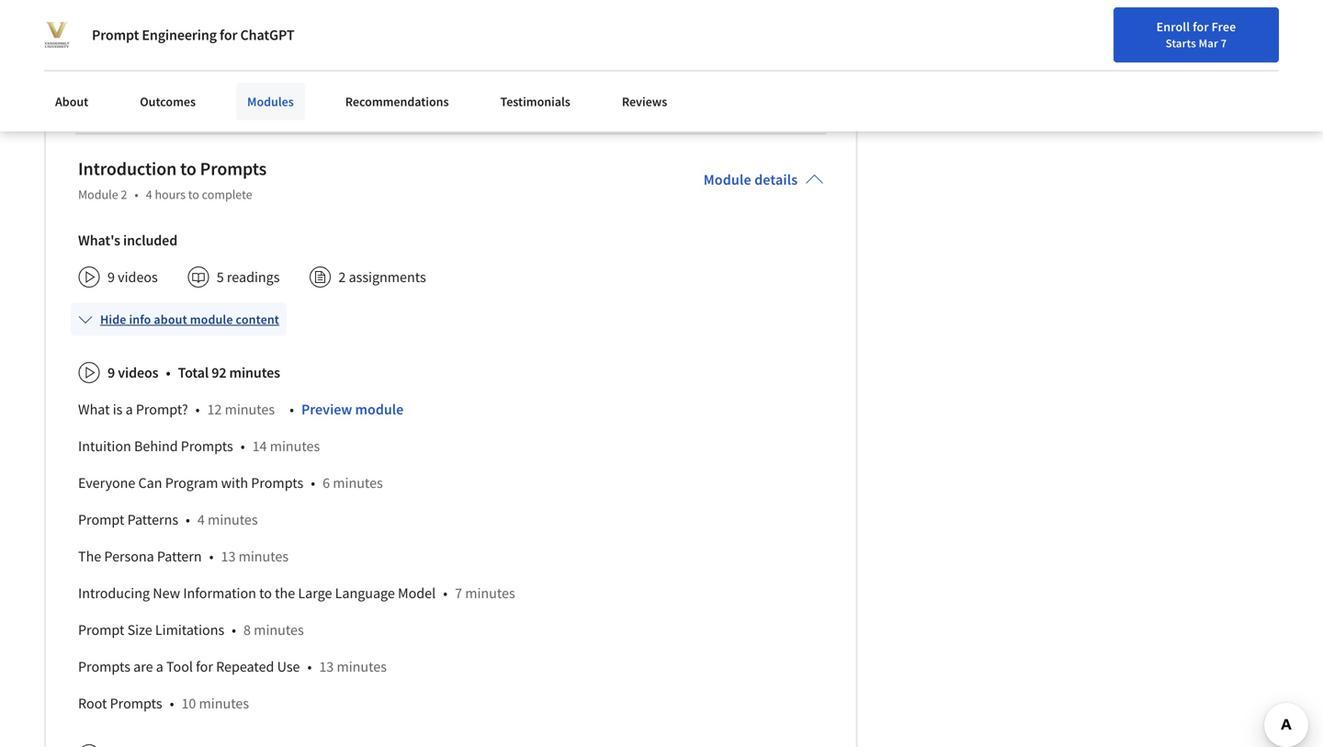 Task type: locate. For each thing, give the bounding box(es) containing it.
free right join
[[1289, 23, 1314, 40]]

4 inside hide info about module content region
[[198, 511, 205, 529]]

0 horizontal spatial 7
[[455, 584, 462, 602]]

60
[[243, 36, 258, 54], [264, 73, 279, 91]]

• down introduction
[[135, 186, 139, 202]]

1 vertical spatial total
[[178, 363, 209, 382]]

0 vertical spatial 2
[[121, 186, 127, 202]]

9 videos up 'is'
[[108, 363, 159, 382]]

patterns
[[127, 511, 178, 529]]

minutes
[[261, 36, 312, 54], [282, 73, 332, 91], [229, 363, 280, 382], [225, 400, 275, 419], [270, 437, 320, 455], [333, 474, 383, 492], [208, 511, 258, 529], [239, 547, 289, 566], [465, 584, 516, 602], [254, 621, 304, 639], [337, 658, 387, 676], [199, 694, 249, 713]]

is
[[113, 400, 123, 419]]

• left 8
[[232, 621, 236, 639]]

a for prompt?
[[126, 400, 133, 419]]

4 down program on the left bottom
[[198, 511, 205, 529]]

• right patterns
[[186, 511, 190, 529]]

find
[[1060, 21, 1084, 38]]

minutes right 10
[[199, 694, 249, 713]]

testimonials link
[[490, 83, 582, 120]]

1 vertical spatial a
[[156, 658, 163, 676]]

everyone
[[78, 474, 135, 492]]

minutes right 12
[[225, 400, 275, 419]]

1 horizontal spatial 13
[[319, 658, 334, 676]]

2
[[121, 186, 127, 202], [339, 268, 346, 286]]

a
[[126, 400, 133, 419], [156, 658, 163, 676]]

9 videos
[[108, 268, 158, 286], [108, 363, 159, 382]]

prompt for prompt size limitations • 8 minutes
[[78, 621, 124, 639]]

prompts
[[193, 73, 245, 91], [200, 157, 267, 180], [181, 437, 233, 455], [251, 474, 304, 492], [78, 658, 131, 676], [110, 694, 162, 713]]

minutes down "with"
[[208, 511, 258, 529]]

7
[[1222, 36, 1228, 51], [455, 584, 462, 602]]

0 horizontal spatial module
[[78, 186, 118, 202]]

0 vertical spatial 9 videos
[[108, 268, 158, 286]]

7 right mar on the top right of the page
[[1222, 36, 1228, 51]]

for inside hide info about module content region
[[196, 658, 213, 676]]

introduction
[[78, 157, 177, 180]]

new down pattern
[[153, 584, 180, 602]]

1 vertical spatial 9
[[108, 363, 115, 382]]

module inside dropdown button
[[190, 311, 233, 328]]

free
[[1212, 18, 1237, 35], [1289, 23, 1314, 40]]

testimonials
[[501, 93, 571, 110]]

9 up 'is'
[[108, 363, 115, 382]]

0 vertical spatial 60
[[243, 36, 258, 54]]

for inside 'link'
[[1270, 23, 1286, 40]]

the persona pattern • 13 minutes
[[78, 547, 289, 566]]

a right are
[[156, 658, 163, 676]]

everyone can program with prompts • 6 minutes
[[78, 474, 383, 492]]

1 horizontal spatial free
[[1289, 23, 1314, 40]]

prompt for prompt engineering for chatgpt
[[92, 26, 139, 44]]

modules link
[[236, 83, 305, 120]]

details
[[755, 170, 798, 189]]

• total 92 minutes
[[166, 363, 280, 382]]

1 9 videos from the top
[[108, 268, 158, 286]]

prompt
[[92, 26, 139, 44], [78, 511, 124, 529], [78, 621, 124, 639]]

1 vertical spatial 60
[[264, 73, 279, 91]]

prompt for prompt patterns • 4 minutes
[[78, 511, 124, 529]]

7 inside hide info about module content region
[[455, 584, 462, 602]]

total inside hide info about module content region
[[178, 363, 209, 382]]

• left 12
[[195, 400, 200, 419]]

root prompts • 10 minutes
[[78, 694, 249, 713]]

13
[[221, 547, 236, 566], [319, 658, 334, 676]]

• left 10
[[170, 694, 174, 713]]

to right hours in the left of the page
[[188, 186, 199, 202]]

for right tool
[[196, 658, 213, 676]]

minutes right 6
[[333, 474, 383, 492]]

0 horizontal spatial total
[[178, 363, 209, 382]]

0 vertical spatial new
[[1114, 21, 1138, 38]]

for up mar on the top right of the page
[[1193, 18, 1210, 35]]

readings
[[227, 268, 280, 286]]

4 inside introduction to prompts module 2 • 4 hours to complete
[[146, 186, 152, 202]]

4 left hours in the left of the page
[[146, 186, 152, 202]]

module right 'about'
[[190, 311, 233, 328]]

0 vertical spatial 4
[[146, 186, 152, 202]]

0 vertical spatial 13
[[221, 547, 236, 566]]

2 9 videos from the top
[[108, 363, 159, 382]]

• right pattern
[[209, 547, 214, 566]]

prompt down everyone
[[78, 511, 124, 529]]

0 vertical spatial prompt
[[92, 26, 139, 44]]

13 up information
[[221, 547, 236, 566]]

the
[[78, 547, 101, 566]]

assignments
[[349, 268, 426, 286]]

1 horizontal spatial new
[[1114, 21, 1138, 38]]

1 vertical spatial 4
[[198, 511, 205, 529]]

content
[[236, 311, 280, 328]]

60 up creating your first prompts • 60 minutes
[[243, 36, 258, 54]]

for
[[1193, 18, 1210, 35], [1270, 23, 1286, 40], [220, 26, 238, 44], [196, 658, 213, 676]]

prompts up the complete
[[200, 157, 267, 180]]

to up hours in the left of the page
[[180, 157, 197, 180]]

0 vertical spatial total
[[210, 36, 241, 54]]

module
[[190, 311, 233, 328], [355, 400, 404, 419]]

recommendations
[[345, 93, 449, 110]]

about
[[154, 311, 187, 328]]

new right the your
[[1114, 21, 1138, 38]]

1 horizontal spatial total
[[210, 36, 241, 54]]

0 horizontal spatial 60
[[243, 36, 258, 54]]

large
[[298, 584, 332, 602]]

total left 92
[[178, 363, 209, 382]]

career
[[1140, 21, 1176, 38]]

videos
[[118, 268, 158, 286], [118, 363, 159, 382]]

2 9 from the top
[[108, 363, 115, 382]]

0 horizontal spatial 4
[[146, 186, 152, 202]]

outcomes link
[[129, 83, 207, 120]]

join
[[1242, 23, 1267, 40]]

1 horizontal spatial 4
[[198, 511, 205, 529]]

1 vertical spatial module
[[355, 400, 404, 419]]

prompt left size
[[78, 621, 124, 639]]

coursera image
[[22, 15, 139, 44]]

creating
[[78, 73, 130, 91]]

enroll for free starts mar 7
[[1157, 18, 1237, 51]]

videos down what's included
[[118, 268, 158, 286]]

hide info about module content region
[[78, 347, 824, 747]]

2 vertical spatial prompt
[[78, 621, 124, 639]]

tool
[[166, 658, 193, 676]]

minutes right model
[[465, 584, 516, 602]]

5 readings
[[217, 268, 280, 286]]

for right join
[[1270, 23, 1286, 40]]

0 vertical spatial module
[[190, 311, 233, 328]]

• up "modules"
[[253, 73, 257, 91]]

1 vertical spatial 7
[[455, 584, 462, 602]]

1 horizontal spatial module
[[355, 400, 404, 419]]

13 right use on the bottom left of page
[[319, 658, 334, 676]]

total up creating your first prompts • 60 minutes
[[210, 36, 241, 54]]

minutes up "modules"
[[282, 73, 332, 91]]

2 videos from the top
[[118, 363, 159, 382]]

free up mar on the top right of the page
[[1212, 18, 1237, 35]]

7 right model
[[455, 584, 462, 602]]

prompt up creating
[[92, 26, 139, 44]]

0 vertical spatial a
[[126, 400, 133, 419]]

0 horizontal spatial new
[[153, 584, 180, 602]]

1 horizontal spatial 7
[[1222, 36, 1228, 51]]

reviews link
[[611, 83, 679, 120]]

• inside introduction to prompts module 2 • 4 hours to complete
[[135, 186, 139, 202]]

0 horizontal spatial free
[[1212, 18, 1237, 35]]

0 vertical spatial videos
[[118, 268, 158, 286]]

2 vertical spatial to
[[259, 584, 272, 602]]

2 down introduction
[[121, 186, 127, 202]]

first
[[163, 73, 190, 91]]

1 vertical spatial new
[[153, 584, 180, 602]]

1
[[108, 36, 115, 54]]

1 horizontal spatial 2
[[339, 268, 346, 286]]

your
[[1087, 21, 1111, 38]]

None search field
[[262, 11, 565, 48]]

new inside hide info about module content region
[[153, 584, 180, 602]]

module right preview
[[355, 400, 404, 419]]

join for free
[[1242, 23, 1314, 40]]

1 horizontal spatial a
[[156, 658, 163, 676]]

hide
[[100, 311, 126, 328]]

0 horizontal spatial 2
[[121, 186, 127, 202]]

0 vertical spatial to
[[180, 157, 197, 180]]

videos up 'is'
[[118, 363, 159, 382]]

a for tool
[[156, 658, 163, 676]]

1 vertical spatial 9 videos
[[108, 363, 159, 382]]

to left the
[[259, 584, 272, 602]]

9 down what's
[[108, 268, 115, 286]]

0 horizontal spatial a
[[126, 400, 133, 419]]

2 left assignments
[[339, 268, 346, 286]]

with
[[221, 474, 248, 492]]

what's included
[[78, 231, 178, 249]]

9 videos down what's included
[[108, 268, 158, 286]]

minutes up the modules link
[[261, 36, 312, 54]]

prompts down are
[[110, 694, 162, 713]]

free inside enroll for free starts mar 7
[[1212, 18, 1237, 35]]

free inside "join for free" 'link'
[[1289, 23, 1314, 40]]

enroll
[[1157, 18, 1191, 35]]

2 inside introduction to prompts module 2 • 4 hours to complete
[[121, 186, 127, 202]]

minutes right 92
[[229, 363, 280, 382]]

0 vertical spatial 9
[[108, 268, 115, 286]]

log in
[[1194, 21, 1226, 38]]

0 horizontal spatial module
[[190, 311, 233, 328]]

introduction to prompts module 2 • 4 hours to complete
[[78, 157, 267, 202]]

module down introduction
[[78, 186, 118, 202]]

6
[[323, 474, 330, 492]]

0 vertical spatial 7
[[1222, 36, 1228, 51]]

module left the details
[[704, 170, 752, 189]]

to
[[180, 157, 197, 180], [188, 186, 199, 202], [259, 584, 272, 602]]

what's
[[78, 231, 120, 249]]

size
[[127, 621, 152, 639]]

videos inside hide info about module content region
[[118, 363, 159, 382]]

60 up "modules"
[[264, 73, 279, 91]]

total
[[210, 36, 241, 54], [178, 363, 209, 382]]

prompts inside introduction to prompts module 2 • 4 hours to complete
[[200, 157, 267, 180]]

in
[[1216, 21, 1226, 38]]

introducing new information to the large language model • 7 minutes
[[78, 584, 516, 602]]

1 vertical spatial prompt
[[78, 511, 124, 529]]

1 vertical spatial videos
[[118, 363, 159, 382]]

free for join for free
[[1289, 23, 1314, 40]]

info
[[129, 311, 151, 328]]

free for enroll for free starts mar 7
[[1212, 18, 1237, 35]]

a right 'is'
[[126, 400, 133, 419]]

4
[[146, 186, 152, 202], [198, 511, 205, 529]]

modules
[[247, 93, 294, 110]]

mar
[[1199, 36, 1219, 51]]

•
[[198, 36, 202, 54], [253, 73, 257, 91], [135, 186, 139, 202], [166, 363, 171, 382], [195, 400, 200, 419], [290, 400, 294, 419], [241, 437, 245, 455], [311, 474, 315, 492], [186, 511, 190, 529], [209, 547, 214, 566], [443, 584, 448, 602], [232, 621, 236, 639], [308, 658, 312, 676], [170, 694, 174, 713]]



Task type: vqa. For each thing, say whether or not it's contained in the screenshot.


Task type: describe. For each thing, give the bounding box(es) containing it.
prompt engineering for chatgpt
[[92, 26, 295, 44]]

program
[[165, 474, 218, 492]]

• left 6
[[311, 474, 315, 492]]

10
[[182, 694, 196, 713]]

find your new career
[[1060, 21, 1176, 38]]

module details
[[704, 170, 798, 189]]

are
[[133, 658, 153, 676]]

about
[[55, 93, 88, 110]]

minutes up the
[[239, 547, 289, 566]]

• total 60 minutes
[[198, 36, 312, 54]]

complete
[[202, 186, 252, 202]]

prompts right first
[[193, 73, 245, 91]]

limitations
[[155, 621, 224, 639]]

recommendations link
[[334, 83, 460, 120]]

minutes right 8
[[254, 621, 304, 639]]

assignment
[[118, 36, 190, 54]]

creating your first prompts • 60 minutes
[[78, 73, 332, 91]]

• up the prompt? in the left of the page
[[166, 363, 171, 382]]

for inside enroll for free starts mar 7
[[1193, 18, 1210, 35]]

info about module content element
[[71, 295, 824, 747]]

module inside introduction to prompts module 2 • 4 hours to complete
[[78, 186, 118, 202]]

1 horizontal spatial module
[[704, 170, 752, 189]]

your
[[133, 73, 160, 91]]

intuition
[[78, 437, 131, 455]]

total for total 60 minutes
[[210, 36, 241, 54]]

92
[[212, 363, 227, 382]]

log
[[1194, 21, 1213, 38]]

module inside region
[[355, 400, 404, 419]]

8
[[244, 621, 251, 639]]

12
[[207, 400, 222, 419]]

• preview module
[[290, 400, 404, 419]]

1 vertical spatial to
[[188, 186, 199, 202]]

prompt patterns • 4 minutes
[[78, 511, 258, 529]]

1 assignment
[[108, 36, 190, 54]]

prompt?
[[136, 400, 188, 419]]

1 vertical spatial 2
[[339, 268, 346, 286]]

9 inside hide info about module content region
[[108, 363, 115, 382]]

hours
[[155, 186, 186, 202]]

2 assignments
[[339, 268, 426, 286]]

minutes right use on the bottom left of page
[[337, 658, 387, 676]]

reviews
[[622, 93, 668, 110]]

outcomes
[[140, 93, 196, 110]]

included
[[123, 231, 178, 249]]

can
[[138, 474, 162, 492]]

chatgpt
[[240, 26, 295, 44]]

for left chatgpt
[[220, 26, 238, 44]]

• right model
[[443, 584, 448, 602]]

introducing
[[78, 584, 150, 602]]

pattern
[[157, 547, 202, 566]]

hide info about module content button
[[71, 303, 287, 336]]

prompts are a tool for repeated use • 13 minutes
[[78, 658, 387, 676]]

what is a prompt? • 12 minutes
[[78, 400, 275, 419]]

starts
[[1166, 36, 1197, 51]]

vanderbilt university image
[[44, 22, 70, 48]]

prompts down 12
[[181, 437, 233, 455]]

• up creating your first prompts • 60 minutes
[[198, 36, 202, 54]]

to inside hide info about module content region
[[259, 584, 272, 602]]

engineering
[[142, 26, 217, 44]]

log in link
[[1185, 18, 1236, 40]]

repeated
[[216, 658, 274, 676]]

14
[[252, 437, 267, 455]]

intuition behind prompts • 14 minutes
[[78, 437, 320, 455]]

1 vertical spatial 13
[[319, 658, 334, 676]]

prompts up root
[[78, 658, 131, 676]]

what
[[78, 400, 110, 419]]

1 9 from the top
[[108, 268, 115, 286]]

join for free link
[[1238, 14, 1318, 49]]

prompt size limitations • 8 minutes
[[78, 621, 304, 639]]

• left 14
[[241, 437, 245, 455]]

7 inside enroll for free starts mar 7
[[1222, 36, 1228, 51]]

9 videos inside hide info about module content region
[[108, 363, 159, 382]]

total for total 92 minutes
[[178, 363, 209, 382]]

preview
[[302, 400, 352, 419]]

language
[[335, 584, 395, 602]]

0 horizontal spatial 13
[[221, 547, 236, 566]]

find your new career link
[[1051, 18, 1185, 41]]

information
[[183, 584, 256, 602]]

the
[[275, 584, 295, 602]]

preview module link
[[302, 400, 404, 419]]

persona
[[104, 547, 154, 566]]

• right use on the bottom left of page
[[308, 658, 312, 676]]

root
[[78, 694, 107, 713]]

1 horizontal spatial 60
[[264, 73, 279, 91]]

• left preview
[[290, 400, 294, 419]]

about link
[[44, 83, 99, 120]]

model
[[398, 584, 436, 602]]

minutes right 14
[[270, 437, 320, 455]]

use
[[277, 658, 300, 676]]

1 videos from the top
[[118, 268, 158, 286]]

prompts down 14
[[251, 474, 304, 492]]

behind
[[134, 437, 178, 455]]



